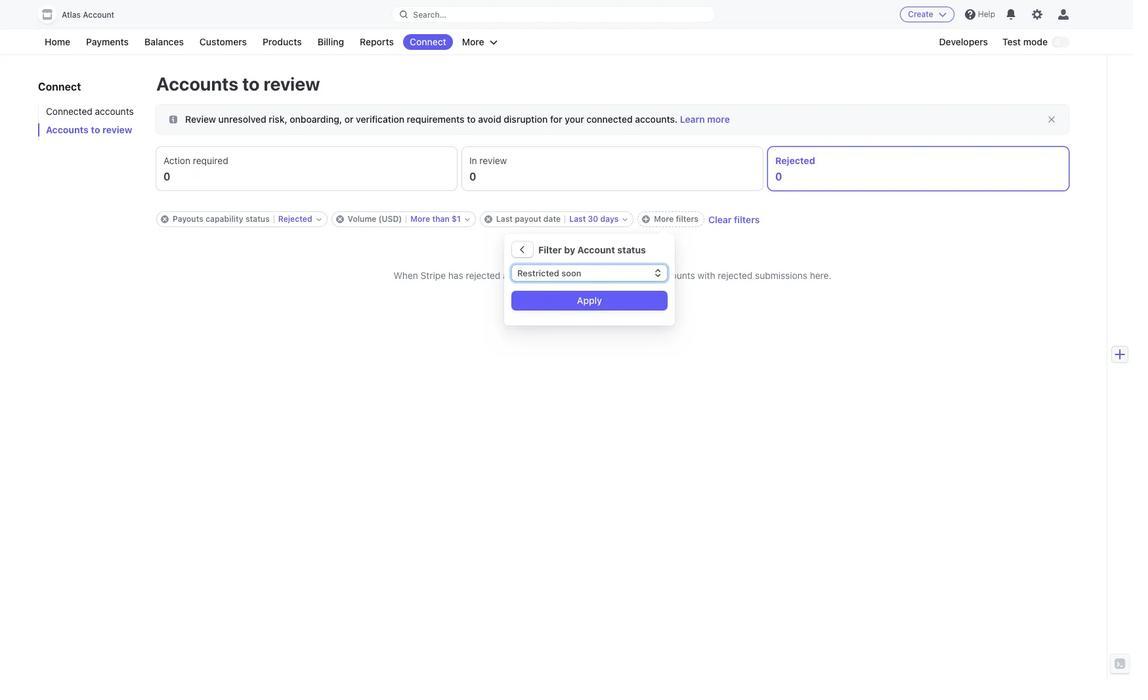 Task type: describe. For each thing, give the bounding box(es) containing it.
with
[[698, 270, 716, 281]]

last payout date
[[497, 214, 561, 224]]

learn more link
[[681, 114, 730, 125]]

more
[[708, 114, 730, 125]]

0 for action required 0
[[164, 171, 171, 183]]

products
[[263, 36, 302, 47]]

to inside accounts to review 'link'
[[91, 124, 100, 135]]

connected
[[587, 114, 633, 125]]

submission,
[[511, 270, 561, 281]]

list
[[615, 270, 627, 281]]

onboarding,
[[290, 114, 342, 125]]

rejected 0
[[776, 155, 816, 183]]

you'll
[[564, 270, 586, 281]]

or
[[345, 114, 354, 125]]

payments link
[[80, 34, 135, 50]]

payouts
[[173, 214, 204, 224]]

last 30 days
[[570, 214, 619, 224]]

action
[[164, 155, 191, 166]]

0 inside rejected 0
[[776, 171, 783, 183]]

0 vertical spatial accounts to review
[[156, 73, 320, 95]]

customers
[[200, 36, 247, 47]]

risk,
[[269, 114, 288, 125]]

edit payouts capability status image
[[316, 217, 322, 222]]

learn
[[681, 114, 705, 125]]

apply
[[577, 295, 602, 306]]

review inside in review 0
[[480, 155, 507, 166]]

0 vertical spatial accounts
[[156, 73, 239, 95]]

1 vertical spatial accounts
[[657, 270, 696, 281]]

accounts to review link
[[38, 124, 143, 137]]

remove volume (usd) image
[[336, 215, 344, 223]]

apply button
[[512, 292, 667, 310]]

home
[[45, 36, 70, 47]]

disruption
[[504, 114, 548, 125]]

2 rejected from the left
[[718, 270, 753, 281]]

filter by account status
[[539, 244, 646, 255]]

volume (usd)
[[348, 214, 402, 224]]

(usd)
[[379, 214, 402, 224]]

help
[[979, 9, 996, 19]]

here.
[[811, 270, 832, 281]]

than
[[433, 214, 450, 224]]

requirements
[[407, 114, 465, 125]]

payments
[[86, 36, 129, 47]]

Search… text field
[[392, 6, 715, 23]]

reports link
[[353, 34, 401, 50]]

1 horizontal spatial connect
[[410, 36, 447, 47]]

products link
[[256, 34, 309, 50]]

accounts.
[[635, 114, 678, 125]]

find
[[589, 270, 605, 281]]

1 horizontal spatial to
[[242, 73, 260, 95]]

1 horizontal spatial status
[[618, 244, 646, 255]]

date
[[544, 214, 561, 224]]

unresolved
[[219, 114, 267, 125]]

clear filters toolbar
[[156, 212, 1070, 227]]

reports
[[360, 36, 394, 47]]

by
[[565, 244, 576, 255]]

submissions
[[756, 270, 808, 281]]

review inside accounts to review 'link'
[[102, 124, 132, 135]]

for
[[551, 114, 563, 125]]

home link
[[38, 34, 77, 50]]

edit volume (usd) image
[[465, 217, 470, 222]]

days
[[601, 214, 619, 224]]

developers
[[940, 36, 989, 47]]

avoid
[[478, 114, 502, 125]]

review
[[185, 114, 216, 125]]

rejected for rejected 0
[[776, 155, 816, 166]]

tab list containing 0
[[156, 147, 1070, 191]]

payout
[[515, 214, 542, 224]]

accounts to review inside 'link'
[[46, 124, 132, 135]]

svg image
[[169, 116, 177, 124]]

when stripe has rejected a submission, you'll find a list of the accounts with rejected submissions here.
[[394, 270, 832, 281]]

rejected for rejected
[[278, 214, 312, 224]]

30
[[588, 214, 599, 224]]

last for last 30 days
[[570, 214, 586, 224]]

balances link
[[138, 34, 190, 50]]

test
[[1003, 36, 1022, 47]]

filter
[[539, 244, 562, 255]]



Task type: locate. For each thing, give the bounding box(es) containing it.
rejected
[[466, 270, 501, 281], [718, 270, 753, 281]]

last
[[497, 214, 513, 224], [570, 214, 586, 224]]

1 horizontal spatial more
[[462, 36, 485, 47]]

account inside button
[[83, 10, 114, 20]]

accounts to review up unresolved
[[156, 73, 320, 95]]

has
[[449, 270, 464, 281]]

0 horizontal spatial review
[[102, 124, 132, 135]]

review
[[264, 73, 320, 95], [102, 124, 132, 135], [480, 155, 507, 166]]

balances
[[145, 36, 184, 47]]

accounts right "the"
[[657, 270, 696, 281]]

accounts inside accounts to review 'link'
[[46, 124, 89, 135]]

1 vertical spatial rejected
[[278, 214, 312, 224]]

in review 0
[[470, 155, 507, 183]]

1 rejected from the left
[[466, 270, 501, 281]]

menu containing filter by account status
[[507, 237, 667, 310]]

review up risk,
[[264, 73, 320, 95]]

mode
[[1024, 36, 1049, 47]]

1 vertical spatial connect
[[38, 81, 81, 93]]

atlas account
[[62, 10, 114, 20]]

in
[[470, 155, 477, 166]]

3 0 from the left
[[776, 171, 783, 183]]

billing link
[[311, 34, 351, 50]]

connect down search…
[[410, 36, 447, 47]]

account
[[83, 10, 114, 20], [578, 244, 616, 255]]

accounts to review down connected accounts link
[[46, 124, 132, 135]]

1 vertical spatial account
[[578, 244, 616, 255]]

review right in on the left top
[[480, 155, 507, 166]]

customers link
[[193, 34, 254, 50]]

stripe
[[421, 270, 446, 281]]

billing
[[318, 36, 344, 47]]

remove payouts capability status image
[[161, 215, 169, 223]]

filters for more filters
[[676, 214, 699, 224]]

2 vertical spatial review
[[480, 155, 507, 166]]

status
[[246, 214, 270, 224], [618, 244, 646, 255]]

connect
[[410, 36, 447, 47], [38, 81, 81, 93]]

1 last from the left
[[497, 214, 513, 224]]

1 horizontal spatial rejected
[[776, 155, 816, 166]]

review down connected accounts link
[[102, 124, 132, 135]]

0 inside action required 0
[[164, 171, 171, 183]]

0 horizontal spatial accounts
[[46, 124, 89, 135]]

accounts up accounts to review 'link' at top left
[[95, 106, 134, 117]]

1 horizontal spatial last
[[570, 214, 586, 224]]

0 horizontal spatial last
[[497, 214, 513, 224]]

last left 30
[[570, 214, 586, 224]]

atlas
[[62, 10, 81, 20]]

a
[[503, 270, 508, 281], [607, 270, 612, 281]]

connect up connected
[[38, 81, 81, 93]]

filters right the clear
[[735, 214, 760, 225]]

filters
[[735, 214, 760, 225], [676, 214, 699, 224]]

the
[[641, 270, 654, 281]]

more button
[[456, 34, 504, 50]]

of
[[630, 270, 638, 281]]

accounts up review
[[156, 73, 239, 95]]

connect link
[[403, 34, 453, 50]]

more than $1
[[411, 214, 461, 224]]

tab list
[[156, 147, 1070, 191]]

status right capability
[[246, 214, 270, 224]]

last for last payout date
[[497, 214, 513, 224]]

volume
[[348, 214, 377, 224]]

search…
[[413, 10, 447, 19]]

svg image
[[519, 246, 527, 254]]

0 inside in review 0
[[470, 171, 477, 183]]

0 horizontal spatial rejected
[[278, 214, 312, 224]]

last right remove last payout date image
[[497, 214, 513, 224]]

to down connected accounts link
[[91, 124, 100, 135]]

1 horizontal spatial account
[[578, 244, 616, 255]]

0 vertical spatial rejected
[[776, 155, 816, 166]]

to left the avoid
[[467, 114, 476, 125]]

clear filters
[[709, 214, 760, 225]]

developers link
[[933, 34, 995, 50]]

0 horizontal spatial filters
[[676, 214, 699, 224]]

0 vertical spatial account
[[83, 10, 114, 20]]

more for more than $1
[[411, 214, 430, 224]]

more inside button
[[462, 36, 485, 47]]

action required 0
[[164, 155, 228, 183]]

capability
[[206, 214, 244, 224]]

2 horizontal spatial review
[[480, 155, 507, 166]]

0 vertical spatial connect
[[410, 36, 447, 47]]

more for more
[[462, 36, 485, 47]]

when
[[394, 270, 418, 281]]

a left list
[[607, 270, 612, 281]]

account right atlas
[[83, 10, 114, 20]]

0 horizontal spatial accounts
[[95, 106, 134, 117]]

accounts to review
[[156, 73, 320, 95], [46, 124, 132, 135]]

$1
[[452, 214, 461, 224]]

rejected
[[776, 155, 816, 166], [278, 214, 312, 224]]

to
[[242, 73, 260, 95], [467, 114, 476, 125], [91, 124, 100, 135]]

account up find
[[578, 244, 616, 255]]

0 vertical spatial status
[[246, 214, 270, 224]]

more right add more filters icon at right
[[655, 214, 674, 224]]

more right connect link
[[462, 36, 485, 47]]

2 a from the left
[[607, 270, 612, 281]]

create
[[909, 9, 934, 19]]

0 horizontal spatial accounts to review
[[46, 124, 132, 135]]

add more filters image
[[643, 215, 651, 223]]

to up unresolved
[[242, 73, 260, 95]]

2 0 from the left
[[470, 171, 477, 183]]

filters for clear filters
[[735, 214, 760, 225]]

1 vertical spatial review
[[102, 124, 132, 135]]

1 horizontal spatial 0
[[470, 171, 477, 183]]

a left "submission," at top left
[[503, 270, 508, 281]]

0 horizontal spatial status
[[246, 214, 270, 224]]

2 last from the left
[[570, 214, 586, 224]]

accounts down connected
[[46, 124, 89, 135]]

1 vertical spatial status
[[618, 244, 646, 255]]

rejected right the 'with'
[[718, 270, 753, 281]]

notifications image
[[1006, 9, 1017, 20]]

more filters
[[655, 214, 699, 224]]

more for more filters
[[655, 214, 674, 224]]

1 0 from the left
[[164, 171, 171, 183]]

atlas account button
[[38, 5, 128, 24]]

0 for in review 0
[[470, 171, 477, 183]]

help button
[[960, 4, 1001, 25]]

1 horizontal spatial filters
[[735, 214, 760, 225]]

more left than
[[411, 214, 430, 224]]

1 horizontal spatial a
[[607, 270, 612, 281]]

more
[[462, 36, 485, 47], [411, 214, 430, 224], [655, 214, 674, 224]]

0 horizontal spatial a
[[503, 270, 508, 281]]

clear filters button
[[709, 214, 760, 225]]

1 a from the left
[[503, 270, 508, 281]]

status inside clear filters toolbar
[[246, 214, 270, 224]]

accounts
[[156, 73, 239, 95], [46, 124, 89, 135]]

1 vertical spatial accounts to review
[[46, 124, 132, 135]]

status up of
[[618, 244, 646, 255]]

connected
[[46, 106, 93, 117]]

0 vertical spatial accounts
[[95, 106, 134, 117]]

rejected right has
[[466, 270, 501, 281]]

filters left the clear
[[676, 214, 699, 224]]

connected accounts link
[[38, 105, 143, 118]]

accounts
[[95, 106, 134, 117], [657, 270, 696, 281]]

1 horizontal spatial accounts
[[657, 270, 696, 281]]

edit last payout date image
[[623, 217, 628, 222]]

0 horizontal spatial 0
[[164, 171, 171, 183]]

clear
[[709, 214, 732, 225]]

0 horizontal spatial to
[[91, 124, 100, 135]]

1 vertical spatial accounts
[[46, 124, 89, 135]]

required
[[193, 155, 228, 166]]

1 horizontal spatial review
[[264, 73, 320, 95]]

create button
[[901, 7, 955, 22]]

0 horizontal spatial account
[[83, 10, 114, 20]]

1 horizontal spatial accounts
[[156, 73, 239, 95]]

2 horizontal spatial more
[[655, 214, 674, 224]]

rejected inside clear filters toolbar
[[278, 214, 312, 224]]

connected accounts
[[46, 106, 134, 117]]

Search… search field
[[392, 6, 715, 23]]

your
[[565, 114, 584, 125]]

0
[[164, 171, 171, 183], [470, 171, 477, 183], [776, 171, 783, 183]]

0 horizontal spatial more
[[411, 214, 430, 224]]

verification
[[356, 114, 405, 125]]

payouts capability status
[[173, 214, 270, 224]]

2 horizontal spatial to
[[467, 114, 476, 125]]

0 vertical spatial review
[[264, 73, 320, 95]]

test mode
[[1003, 36, 1049, 47]]

0 horizontal spatial rejected
[[466, 270, 501, 281]]

2 horizontal spatial 0
[[776, 171, 783, 183]]

1 horizontal spatial accounts to review
[[156, 73, 320, 95]]

menu
[[507, 237, 667, 310]]

remove last payout date image
[[485, 215, 493, 223]]

0 horizontal spatial connect
[[38, 81, 81, 93]]

review unresolved risk, onboarding, or verification requirements to avoid disruption for your connected accounts. learn more
[[185, 114, 730, 125]]

1 horizontal spatial rejected
[[718, 270, 753, 281]]



Task type: vqa. For each thing, say whether or not it's contained in the screenshot.
the invoice to the right
no



